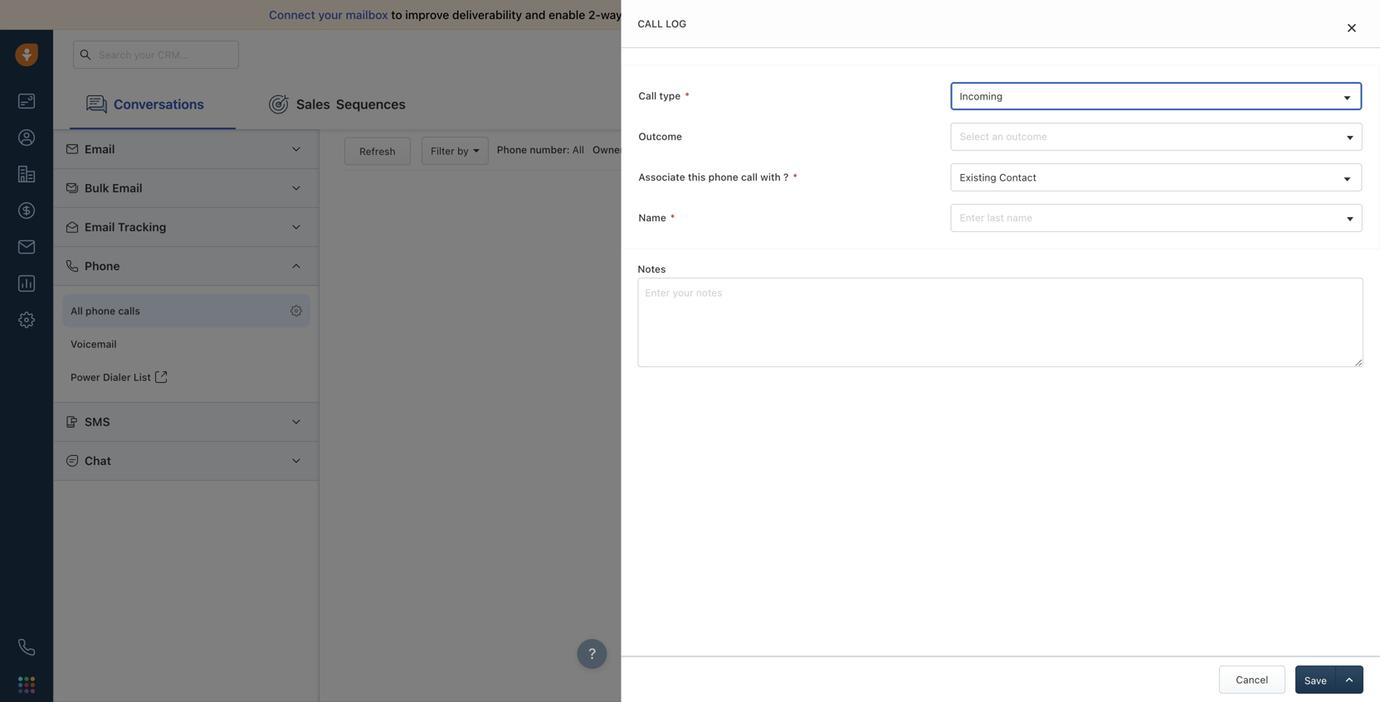 Task type: locate. For each thing, give the bounding box(es) containing it.
plans
[[1115, 49, 1140, 60]]

select an outcome
[[960, 131, 1047, 142]]

connect your mailbox link
[[269, 8, 391, 22]]

improve
[[405, 8, 449, 22]]

:
[[567, 144, 570, 156], [624, 144, 627, 156]]

0 horizontal spatial :
[[567, 144, 570, 156]]

2-
[[588, 8, 601, 22]]

: left all
[[567, 144, 570, 156]]

tab list
[[53, 80, 1380, 129]]

call left log
[[638, 18, 663, 29]]

1 horizontal spatial phone
[[497, 144, 527, 156]]

phone
[[497, 144, 527, 156], [85, 259, 120, 273]]

your
[[318, 8, 343, 22]]

select
[[960, 131, 989, 142]]

last
[[987, 212, 1004, 224]]

existing
[[960, 172, 997, 183]]

log
[[666, 18, 687, 29]]

refresh
[[359, 146, 395, 157]]

phone left number
[[497, 144, 527, 156]]

and
[[525, 8, 546, 22]]

sales sequences
[[296, 96, 406, 112]]

power
[[71, 372, 100, 383]]

call log
[[638, 18, 687, 29]]

incoming
[[960, 90, 1003, 102]]

call for call log
[[638, 18, 663, 29]]

1 vertical spatial phone
[[85, 259, 120, 273]]

name
[[639, 212, 666, 224]]

call left type
[[639, 90, 657, 102]]

1 horizontal spatial :
[[624, 144, 627, 156]]

associate this phone call with ?
[[639, 171, 789, 183]]

0 vertical spatial phone
[[497, 144, 527, 156]]

explore plans
[[1076, 49, 1140, 60]]

call
[[638, 18, 663, 29], [639, 90, 657, 102]]

1 vertical spatial call
[[639, 90, 657, 102]]

phone number : all owner :
[[497, 144, 630, 156]]

deliverability
[[452, 8, 522, 22]]

phone image
[[18, 640, 35, 656]]

conversations link
[[70, 80, 236, 129]]

sync
[[625, 8, 651, 22]]

freshworks switcher image
[[18, 677, 35, 694]]

existing contact link
[[951, 164, 1362, 191]]

select an outcome button
[[951, 123, 1363, 151]]

cancel
[[1236, 675, 1268, 686]]

phone element
[[10, 632, 43, 665]]

filter
[[431, 145, 455, 157]]

dialog
[[621, 0, 1380, 703]]

outcome
[[639, 131, 682, 142]]

type
[[659, 90, 681, 102]]

email
[[668, 8, 697, 22]]

: right all
[[624, 144, 627, 156]]

an
[[992, 131, 1003, 142]]

0 vertical spatial call
[[638, 18, 663, 29]]

cancel button
[[1219, 666, 1285, 695]]

enable
[[549, 8, 585, 22]]

refresh button
[[344, 138, 411, 166]]

connect your mailbox to improve deliverability and enable 2-way sync of email conversations.
[[269, 8, 781, 22]]

filter by button
[[422, 137, 489, 165]]

0 horizontal spatial phone
[[85, 259, 120, 273]]

voicemail
[[71, 339, 117, 350]]

explore plans link
[[1067, 44, 1149, 64]]

phone up voicemail
[[85, 259, 120, 273]]

number
[[530, 144, 567, 156]]

list
[[134, 372, 151, 383]]

this
[[688, 171, 706, 183]]

sequences
[[336, 96, 406, 112]]

enter last name
[[960, 212, 1033, 224]]

enter last name button
[[951, 204, 1363, 232]]



Task type: describe. For each thing, give the bounding box(es) containing it.
dialog containing call log
[[621, 0, 1380, 703]]

way
[[601, 8, 622, 22]]

outcome
[[1006, 131, 1047, 142]]

owner
[[593, 144, 624, 156]]

power dialer list
[[71, 372, 151, 383]]

name
[[1007, 212, 1033, 224]]

Search your CRM... text field
[[73, 41, 239, 69]]

1 : from the left
[[567, 144, 570, 156]]

2 : from the left
[[624, 144, 627, 156]]

mailbox
[[346, 8, 388, 22]]

with
[[760, 171, 781, 183]]

explore
[[1076, 49, 1112, 60]]

sales sequences link
[[252, 80, 422, 129]]

conversations
[[114, 96, 204, 112]]

power dialer list link
[[62, 361, 310, 394]]

incoming link
[[951, 83, 1362, 110]]

tab list containing conversations
[[53, 80, 1380, 129]]

associate
[[639, 171, 685, 183]]

connect
[[269, 8, 315, 22]]

by
[[457, 145, 469, 157]]

filter by
[[431, 145, 469, 157]]

of
[[654, 8, 665, 22]]

save
[[1305, 676, 1327, 687]]

existing contact
[[960, 172, 1037, 183]]

phone
[[708, 171, 738, 183]]

call type
[[639, 90, 681, 102]]

call for call type
[[639, 90, 657, 102]]

call
[[741, 171, 758, 183]]

to
[[391, 8, 402, 22]]

all
[[572, 144, 584, 156]]

enter
[[960, 212, 985, 224]]

save button
[[1295, 666, 1335, 695]]

contact
[[999, 172, 1037, 183]]

conversations.
[[700, 8, 781, 22]]

phone for phone number : all owner :
[[497, 144, 527, 156]]

?
[[784, 171, 789, 183]]

phone for phone
[[85, 259, 120, 273]]

dialer
[[103, 372, 131, 383]]

notes
[[638, 264, 666, 275]]

Enter your notes text field
[[638, 278, 1364, 368]]

close image
[[1348, 23, 1356, 33]]

voicemail link
[[62, 328, 310, 361]]

sales
[[296, 96, 330, 112]]



Task type: vqa. For each thing, say whether or not it's contained in the screenshot.
Close image
yes



